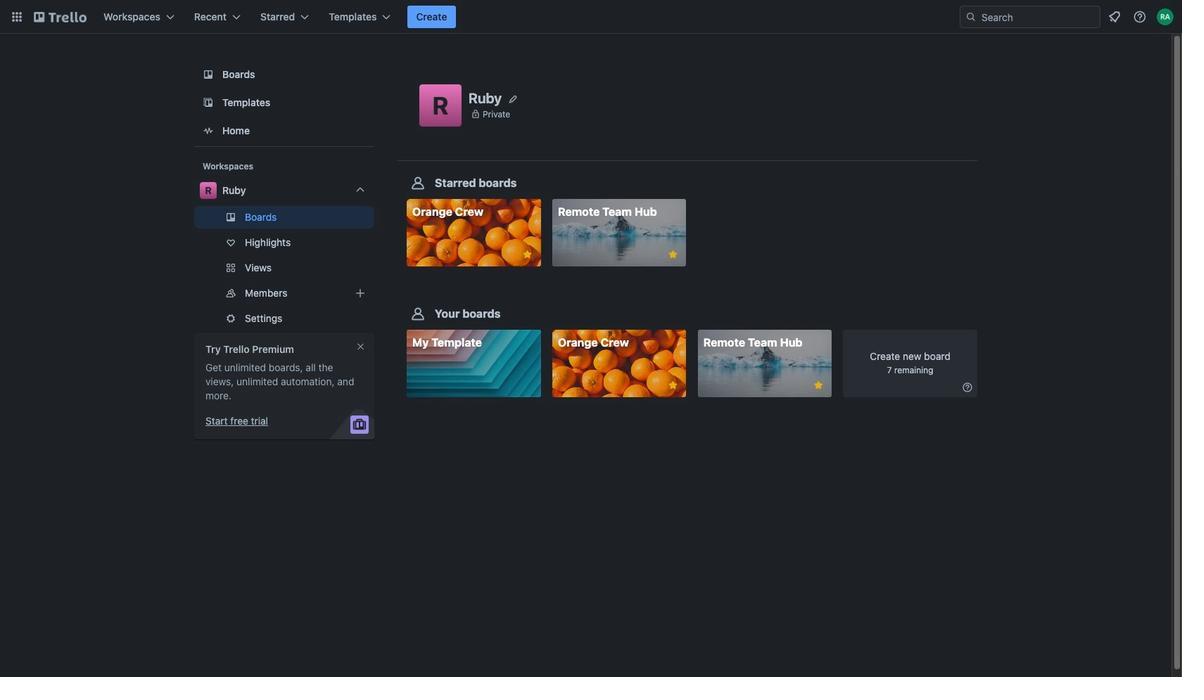 Task type: vqa. For each thing, say whether or not it's contained in the screenshot.
Click to unstar this board. It will be removed from your starred list. icon
yes



Task type: locate. For each thing, give the bounding box(es) containing it.
back to home image
[[34, 6, 87, 28]]

0 notifications image
[[1107, 8, 1124, 25]]

0 vertical spatial click to unstar this board. it will be removed from your starred list. image
[[521, 249, 534, 261]]

add image
[[352, 285, 369, 302]]

click to unstar this board. it will be removed from your starred list. image
[[667, 249, 680, 261]]

0 horizontal spatial click to unstar this board. it will be removed from your starred list. image
[[521, 249, 534, 261]]

ruby anderson (rubyanderson7) image
[[1157, 8, 1174, 25]]

primary element
[[0, 0, 1183, 34]]

Search field
[[977, 7, 1100, 27]]

home image
[[200, 123, 217, 139]]

1 horizontal spatial click to unstar this board. it will be removed from your starred list. image
[[813, 380, 825, 392]]

board image
[[200, 66, 217, 83]]

click to unstar this board. it will be removed from your starred list. image
[[521, 249, 534, 261], [813, 380, 825, 392]]



Task type: describe. For each thing, give the bounding box(es) containing it.
template board image
[[200, 94, 217, 111]]

sm image
[[961, 381, 975, 395]]

open information menu image
[[1134, 10, 1148, 24]]

search image
[[966, 11, 977, 23]]

1 vertical spatial click to unstar this board. it will be removed from your starred list. image
[[813, 380, 825, 392]]



